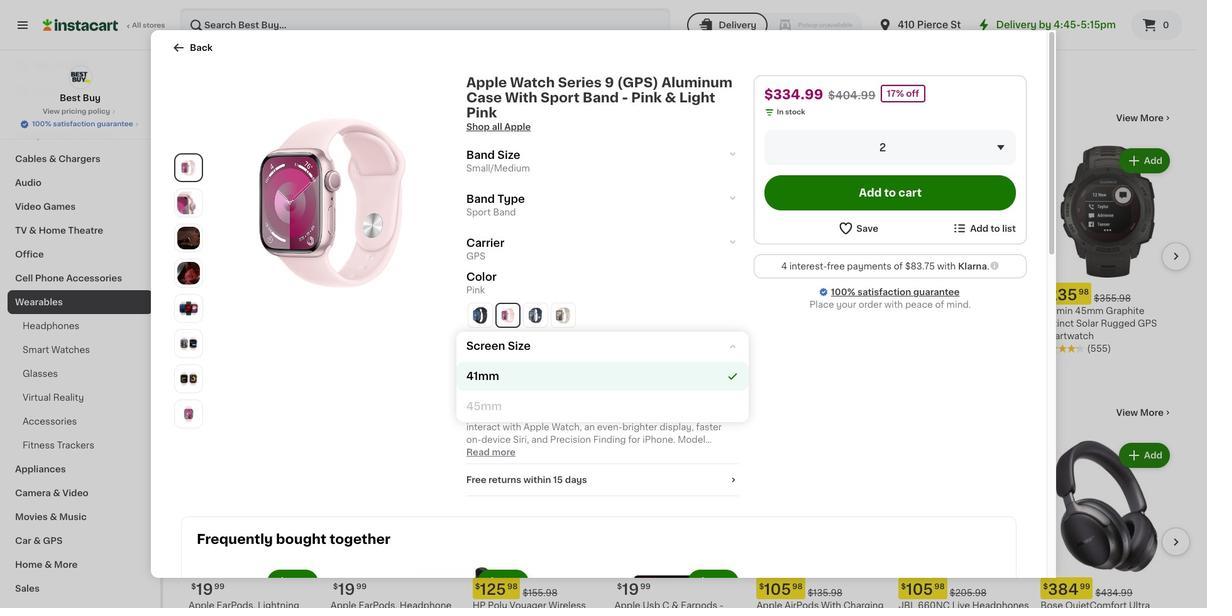 Task type: locate. For each thing, give the bounding box(es) containing it.
home up the sales
[[15, 561, 42, 570]]

- down mm
[[757, 345, 761, 353]]

video up the music
[[62, 489, 89, 498]]

$105.98 original price: $135.98 element
[[189, 283, 321, 305], [757, 578, 889, 600]]

4 enlarge smart watches & accessories apple watch series 9 (gps) aluminum case with sport band - pink & light pink unknown (opens in a new tab) image from the top
[[177, 333, 200, 355]]

0 horizontal spatial band,
[[429, 345, 455, 353]]

magical
[[650, 411, 685, 420]]

satisfaction inside button
[[53, 121, 95, 128]]

shop inside apple watch series 9 (gps) aluminum case with sport band - pink & light pink shop all apple
[[466, 123, 490, 131]]

& left the music
[[50, 513, 57, 522]]

& right cables
[[49, 155, 56, 163]]

0 vertical spatial series
[[558, 76, 602, 89]]

product group containing 19
[[615, 441, 747, 609]]

45mm down details
[[466, 402, 502, 412]]

0 vertical spatial headphones link
[[8, 314, 153, 338]]

0 horizontal spatial buy
[[35, 61, 53, 70]]

size inside screen size 41mm
[[508, 342, 531, 352]]

1 vertical spatial and
[[531, 436, 548, 445]]

tv
[[15, 226, 27, 235]]

1 horizontal spatial options
[[331, 370, 365, 378]]

0 horizontal spatial 125
[[480, 583, 506, 597]]

black inside garmin fēnix 7x sapphire solar gps smartwatch 35 mm fiber-reinforced polymer - black dlc titanium
[[763, 345, 787, 353]]

1 view more from the top
[[1117, 114, 1164, 123]]

0 horizontal spatial solar
[[757, 319, 779, 328]]

1 horizontal spatial buy
[[83, 94, 101, 102]]

product group
[[189, 146, 321, 355], [331, 146, 463, 380], [615, 146, 747, 368], [757, 146, 889, 368], [899, 146, 1031, 355], [1041, 146, 1173, 355], [473, 441, 605, 609], [615, 441, 747, 609], [1041, 441, 1173, 609], [197, 568, 321, 609], [407, 568, 531, 609], [618, 568, 742, 609]]

105 left $205.98
[[906, 583, 933, 597]]

2 up "add to cart"
[[880, 143, 886, 153]]

garmin inside garmin 45mm graphite instinct solar rugged gps smartwatch
[[1041, 307, 1073, 316]]

band, inside apple watch se - midnight medium/large, sport band, gps, midnight, 40mm, 3 total options
[[571, 319, 597, 328]]

& left light
[[665, 91, 676, 104]]

gps, up screen size
[[473, 332, 495, 341]]

list box
[[456, 361, 749, 423]]

3 garmin from the left
[[1041, 307, 1073, 316]]

add inside button
[[970, 224, 989, 233]]

band up small/medium on the left of the page
[[466, 150, 495, 160]]

35
[[858, 319, 870, 328]]

screen inside screen size 41mm
[[466, 342, 505, 352]]

125
[[906, 288, 932, 302], [480, 583, 506, 597]]

& down 100% satisfaction guarantee button
[[68, 131, 76, 140]]

car
[[15, 537, 31, 546]]

fiber- inside garmin fēnix 7x sapphire solar gps smartwatch 35 mm fiber-reinforced polymer - black dlc titanium
[[776, 332, 802, 341]]

band, down midnight
[[571, 319, 597, 328]]

2 enlarge smart watches & accessories apple watch series 9 (gps) aluminum case with sport band - pink & light pink unknown (opens in a new tab) image from the top
[[177, 227, 200, 250]]

1 horizontal spatial of
[[935, 301, 944, 310]]

and left safe.
[[504, 411, 521, 420]]

tap,
[[623, 411, 640, 420]]

smartwatch
[[803, 319, 856, 328], [654, 332, 707, 341], [1041, 332, 1094, 341]]

watch up apple
[[510, 76, 555, 89]]

garmin epix generation 2 gps fiber-reinforced polymer smartwatch - titanium - 33mm
[[615, 307, 727, 353]]

apple for midnight,
[[473, 307, 499, 316]]

watch up medium/large,
[[501, 307, 529, 316]]

to inside button
[[884, 188, 896, 198]]

solar inside garmin fēnix 7x sapphire solar gps smartwatch 35 mm fiber-reinforced polymer - black dlc titanium
[[757, 319, 779, 328]]

9 inside apple watch series 9 helps you stay connected, active, healthy, and safe. featuring double tap, a magical way to interact with apple watch, an even-brighter display, faster on-device siri, and precision finding for iphone. model number: mr933ll/a
[[554, 398, 560, 407]]

series inside apple watch series 9 (gps) aluminum case with sport band - pink & light pink shop all apple
[[558, 76, 602, 89]]

$ 19 99 inside product group
[[617, 583, 651, 597]]

- down reinforced
[[709, 332, 713, 341]]

titanium inside garmin epix generation 2 gps fiber-reinforced polymer smartwatch - titanium - 33mm
[[615, 345, 653, 353]]

apple inside apple watch se - midnight medium/large, sport band, gps, midnight, 40mm, 3 total options
[[473, 307, 499, 316]]

series left (gps) at the top
[[558, 76, 602, 89]]

apple down $ 204
[[473, 307, 499, 316]]

options down pink,
[[331, 370, 365, 378]]

case up the all
[[466, 91, 502, 104]]

size inside band size small/medium
[[498, 150, 521, 160]]

garmin inside garmin epix generation 2 gps fiber-reinforced polymer smartwatch - titanium - 33mm
[[615, 307, 647, 316]]

0 horizontal spatial $ 125 98
[[475, 583, 518, 597]]

45mm
[[1075, 307, 1104, 316], [466, 402, 502, 412]]

1 vertical spatial more
[[1140, 409, 1164, 417]]

smartwatch up 33mm
[[654, 332, 707, 341]]

0 vertical spatial with
[[937, 262, 956, 271]]

1 horizontal spatial video
[[62, 489, 89, 498]]

case up the airpods
[[189, 319, 211, 328]]

watch inside apple watch series 9 helps you stay connected, active, healthy, and safe. featuring double tap, a magical way to interact with apple watch, an even-brighter display, faster on-device siri, and precision finding for iphone. model number: mr933ll/a
[[494, 398, 522, 407]]

gps inside garmin epix generation 2 gps fiber-reinforced polymer smartwatch - titanium - 33mm
[[615, 319, 634, 328]]

solar
[[757, 319, 779, 328], [1076, 319, 1099, 328]]

105 up airpods on the left bottom
[[196, 288, 223, 302]]

1 horizontal spatial 9
[[605, 76, 614, 89]]

$205.98
[[950, 589, 987, 598]]

band, inside 'small/medium, sport band, gps, pink, 41mm, 17 total options'
[[429, 345, 455, 353]]

gps, left pink,
[[331, 357, 353, 366]]

solar inside garmin 45mm graphite instinct solar rugged gps smartwatch
[[1076, 319, 1099, 328]]

view inside 'view pricing policy' "link"
[[43, 108, 60, 115]]

0 horizontal spatial headphones link
[[8, 314, 153, 338]]

cell phone accessories
[[15, 274, 122, 283]]

9 left (gps) at the top
[[605, 76, 614, 89]]

2 inside field
[[880, 143, 886, 153]]

1 view more link from the top
[[1117, 112, 1173, 125]]

9 for helps
[[554, 398, 560, 407]]

1 horizontal spatial with
[[885, 301, 903, 310]]

1 vertical spatial $ 125 98
[[475, 583, 518, 597]]

and
[[504, 411, 521, 420], [531, 436, 548, 445]]

- inside apple watch series 9 (gps) aluminum case with sport band - pink & light pink shop all apple
[[622, 91, 628, 104]]

options inside apple watch se - midnight medium/large, sport band, gps, midnight, 40mm, 3 total options
[[496, 345, 530, 353]]

0 horizontal spatial $105.98 original price: $135.98 element
[[189, 283, 321, 305]]

1 vertical spatial series
[[525, 398, 552, 407]]

and up mr933ll/a
[[531, 436, 548, 445]]

camera
[[15, 489, 51, 498]]

1 item carousel region from the top
[[189, 141, 1190, 385]]

to up faster
[[707, 411, 716, 420]]

solar for gps
[[757, 319, 779, 328]]

0 horizontal spatial of
[[894, 262, 903, 271]]

gps down fēnix
[[781, 319, 801, 328]]

$135.98
[[808, 589, 843, 598]]

& for chargers
[[49, 155, 56, 163]]

& right tv on the left top
[[29, 226, 37, 235]]

accessories down virtual reality
[[23, 418, 77, 426]]

screen inside button
[[466, 342, 505, 352]]

to inside apple watch series 9 helps you stay connected, active, healthy, and safe. featuring double tap, a magical way to interact with apple watch, an even-brighter display, faster on-device siri, and precision finding for iphone. model number: mr933ll/a
[[707, 411, 716, 420]]

1 enlarge smart watches & accessories apple watch series 9 (gps) aluminum case with sport band - pink & light pink unknown (opens in a new tab) image from the top
[[177, 262, 200, 285]]

0 vertical spatial case
[[466, 91, 502, 104]]

apple
[[466, 76, 507, 89], [189, 307, 214, 316], [473, 307, 499, 316], [466, 398, 492, 407], [524, 423, 549, 432]]

$ 105 98 for $205.98
[[901, 583, 945, 597]]

$ inside $ 334 99
[[333, 289, 338, 296]]

125 for $125.98 original price: $155.98 element to the bottom
[[480, 583, 506, 597]]

★★★★★
[[757, 344, 801, 353], [757, 344, 801, 353], [1041, 344, 1085, 353], [1041, 344, 1085, 353]]

2 horizontal spatial to
[[991, 224, 1000, 233]]

wearables
[[15, 298, 63, 307]]

options inside 'small/medium, sport band, gps, pink, 41mm, 17 total options'
[[331, 370, 365, 378]]

1 vertical spatial guarantee
[[914, 288, 960, 297]]

options down midnight,
[[496, 345, 530, 353]]

video inside video games link
[[15, 202, 41, 211]]

case inside the $ 105 apple airpods with charging case airpods 2nd generation, 3 total options
[[189, 319, 211, 328]]

options down the 2nd
[[212, 344, 246, 353]]

$105.98 original price: $205.98 element
[[899, 578, 1031, 600]]

410
[[898, 20, 915, 30]]

apple for healthy,
[[466, 398, 492, 407]]

2 3 from the left
[[577, 332, 583, 341]]

pricing
[[61, 108, 86, 115]]

black dlc titanium
[[757, 357, 846, 366]]

video down audio
[[15, 202, 41, 211]]

audio link
[[8, 171, 153, 195]]

smartwatch inside garmin fēnix 7x sapphire solar gps smartwatch 35 mm fiber-reinforced polymer - black dlc titanium
[[803, 319, 856, 328]]

0 horizontal spatial shop
[[35, 36, 59, 45]]

98 for $105.98 original price: $205.98 element
[[935, 583, 945, 591]]

case inside apple watch series 9 (gps) aluminum case with sport band - pink & light pink shop all apple
[[466, 91, 502, 104]]

add to list
[[970, 224, 1016, 233]]

1 3 from the left
[[300, 332, 305, 341]]

1 vertical spatial view more
[[1117, 409, 1164, 417]]

smartwatch down instinct on the right bottom
[[1041, 332, 1094, 341]]

0 horizontal spatial 2
[[722, 307, 727, 316]]

delivery for delivery by 4:45-5:15pm
[[996, 20, 1037, 30]]

lists link
[[8, 78, 153, 103]]

1 $ 105 98 from the left
[[759, 583, 803, 597]]

1 horizontal spatial with
[[505, 91, 538, 104]]

1 vertical spatial with
[[253, 307, 273, 316]]

100% satisfaction guarantee down 'view pricing policy' "link"
[[32, 121, 133, 128]]

garmin up instinct on the right bottom
[[1041, 307, 1073, 316]]

bought
[[276, 533, 327, 547]]

100% satisfaction guarantee up place your order with peace of mind.
[[831, 288, 960, 297]]

band inside band size small/medium
[[466, 150, 495, 160]]

read more button
[[466, 447, 516, 459]]

gps up the screen size button
[[615, 319, 634, 328]]

case for 105
[[189, 319, 211, 328]]

polymer down epix
[[615, 332, 651, 341]]

4 interest-free payments of $83.75 with klarna .
[[781, 262, 990, 271]]

satisfaction
[[53, 121, 95, 128], [858, 288, 911, 297]]

1 polymer from the left
[[615, 332, 651, 341]]

list box containing 41mm
[[456, 361, 749, 423]]

41mm
[[466, 356, 493, 364], [466, 372, 499, 382]]

watch inside apple watch series 9 (gps) aluminum case with sport band - pink & light pink shop all apple
[[510, 76, 555, 89]]

apple for band
[[466, 76, 507, 89]]

watch for band
[[510, 76, 555, 89]]

3 right 40mm,
[[577, 332, 583, 341]]

2 item carousel region from the top
[[189, 436, 1190, 609]]

0 horizontal spatial 19
[[196, 583, 213, 597]]

105 for $205.98
[[906, 583, 933, 597]]

- inside garmin fēnix 7x sapphire solar gps smartwatch 35 mm fiber-reinforced polymer - black dlc titanium
[[757, 345, 761, 353]]

camera & video
[[15, 489, 89, 498]]

0 vertical spatial band,
[[571, 319, 597, 328]]

apple up the all
[[466, 76, 507, 89]]

with down 100% satisfaction guarantee link
[[885, 301, 903, 310]]

2 garmin from the left
[[757, 307, 789, 316]]

$ inside the $ 105 apple airpods with charging case airpods 2nd generation, 3 total options
[[191, 289, 196, 296]]

dlc up black dlc titanium at the bottom right
[[789, 345, 808, 353]]

0 horizontal spatial options
[[212, 344, 246, 353]]

45mm down $235.98 original price: $355.98 element at right
[[1075, 307, 1104, 316]]

titanium
[[615, 345, 653, 353], [811, 345, 849, 353], [615, 357, 654, 366], [806, 357, 846, 366]]

0 horizontal spatial smartwatch
[[654, 332, 707, 341]]

None search field
[[180, 8, 671, 43]]

series inside apple watch series 9 helps you stay connected, active, healthy, and safe. featuring double tap, a magical way to interact with apple watch, an even-brighter display, faster on-device siri, and precision finding for iphone. model number: mr933ll/a
[[525, 398, 552, 407]]

1 horizontal spatial $155.98
[[949, 294, 984, 303]]

of right 'poly'
[[935, 301, 944, 310]]

1 vertical spatial 100% satisfaction guarantee
[[831, 288, 960, 297]]

helps
[[563, 398, 587, 407]]

accessories down office link
[[66, 274, 122, 283]]

1 horizontal spatial headphones link
[[189, 406, 278, 421]]

apple inside apple watch series 9 (gps) aluminum case with sport band - pink & light pink shop all apple
[[466, 76, 507, 89]]

0 vertical spatial 9
[[605, 76, 614, 89]]

band, left screen size
[[429, 345, 455, 353]]

with inside hp poly voyager wireless noise cancelling single ear headset with mic - black
[[939, 332, 959, 341]]

1 horizontal spatial 45mm
[[1075, 307, 1104, 316]]

polymer down 35 in the bottom right of the page
[[850, 332, 887, 341]]

fiber-
[[636, 319, 662, 328], [776, 332, 802, 341]]

0 horizontal spatial total
[[189, 344, 210, 353]]

1 horizontal spatial band,
[[571, 319, 597, 328]]

sport inside 'small/medium, sport band, gps, pink, 41mm, 17 total options'
[[401, 345, 426, 353]]

0 horizontal spatial $125.98 original price: $155.98 element
[[473, 578, 605, 600]]

1 horizontal spatial 3
[[577, 332, 583, 341]]

delivery inside button
[[719, 21, 757, 30]]

a
[[642, 411, 648, 420]]

99 inside $ 334 99
[[370, 289, 380, 296]]

1 vertical spatial 100%
[[831, 288, 856, 297]]

headphones link
[[8, 314, 153, 338], [189, 406, 278, 421]]

with up apple
[[505, 91, 538, 104]]

3 $ 19 99 from the left
[[617, 583, 651, 597]]

total right 17
[[422, 357, 443, 366]]

ear
[[1005, 319, 1019, 328]]

& for video
[[53, 489, 60, 498]]

virtual reality link
[[8, 386, 153, 410]]

1 vertical spatial watch
[[501, 307, 529, 316]]

2 horizontal spatial 19
[[622, 583, 639, 597]]

to
[[884, 188, 896, 198], [991, 224, 1000, 233], [707, 411, 716, 420]]

office link
[[8, 243, 153, 267]]

105 left $135.98
[[764, 583, 791, 597]]

- right mic
[[980, 332, 983, 341]]

total
[[189, 344, 210, 353], [473, 345, 494, 353], [422, 357, 443, 366]]

to for list
[[991, 224, 1000, 233]]

1 vertical spatial video
[[62, 489, 89, 498]]

0 horizontal spatial garmin
[[615, 307, 647, 316]]

smartwatch up reinforced
[[803, 319, 856, 328]]

0 horizontal spatial satisfaction
[[53, 121, 95, 128]]

0 vertical spatial accessories
[[66, 274, 122, 283]]

1 vertical spatial accessories
[[23, 418, 77, 426]]

0 vertical spatial with
[[505, 91, 538, 104]]

hp
[[899, 307, 912, 316]]

total down the airpods
[[189, 344, 210, 353]]

- down (gps) at the top
[[622, 91, 628, 104]]

of left $83.75
[[894, 262, 903, 271]]

$ 105 98
[[759, 583, 803, 597], [901, 583, 945, 597]]

audio
[[15, 179, 41, 187]]

$334.99
[[765, 88, 824, 101]]

1 horizontal spatial 125
[[906, 288, 932, 302]]

2 polymer from the left
[[850, 332, 887, 341]]

cell
[[15, 274, 33, 283]]

98 for the right $125.98 original price: $155.98 element
[[933, 289, 944, 296]]

gps, inside 'small/medium, sport band, gps, pink, 41mm, 17 total options'
[[331, 357, 353, 366]]

sales link
[[8, 577, 153, 601]]

even-
[[597, 423, 623, 432]]

0 vertical spatial to
[[884, 188, 896, 198]]

to for cart
[[884, 188, 896, 198]]

0 horizontal spatial series
[[525, 398, 552, 407]]

& down car & gps at the bottom
[[45, 561, 52, 570]]

poly
[[914, 307, 934, 316]]

car & gps link
[[8, 529, 153, 553]]

shop up the it
[[35, 36, 59, 45]]

policy
[[88, 108, 110, 115]]

100% inside button
[[32, 121, 51, 128]]

cart
[[899, 188, 922, 198]]

wireless
[[975, 307, 1012, 316]]

0 horizontal spatial $155.98
[[523, 589, 558, 598]]

- inside hp poly voyager wireless noise cancelling single ear headset with mic - black
[[980, 332, 983, 341]]

98
[[933, 289, 944, 296], [1079, 289, 1089, 296], [507, 583, 518, 591], [793, 583, 803, 591], [935, 583, 945, 591]]

to inside button
[[991, 224, 1000, 233]]

with left klarna
[[937, 262, 956, 271]]

watch inside apple watch se - midnight medium/large, sport band, gps, midnight, 40mm, 3 total options
[[501, 307, 529, 316]]

pink down color
[[466, 286, 485, 295]]

with up generation,
[[253, 307, 273, 316]]

charging
[[276, 307, 316, 316]]

place
[[810, 301, 834, 310]]

black
[[986, 332, 1010, 341], [763, 345, 787, 353], [757, 357, 782, 366]]

buy up "policy"
[[83, 94, 101, 102]]

tv & home theatre
[[15, 226, 103, 235]]

0 horizontal spatial 9
[[554, 398, 560, 407]]

0 horizontal spatial with
[[503, 423, 521, 432]]

satisfaction down pricing
[[53, 121, 95, 128]]

0 horizontal spatial to
[[707, 411, 716, 420]]

apple watch se - midnight medium/large, sport band, gps, midnight, 40mm, 3 total options
[[473, 307, 597, 353]]

1 horizontal spatial 19
[[338, 583, 355, 597]]

with down cancelling
[[939, 332, 959, 341]]

you
[[589, 398, 606, 407]]

all stores link
[[43, 8, 166, 43]]

2 horizontal spatial smartwatch
[[1041, 332, 1094, 341]]

to left list
[[991, 224, 1000, 233]]

cell phone accessories link
[[8, 267, 153, 291]]

2 horizontal spatial with
[[939, 332, 959, 341]]

17
[[411, 357, 420, 366]]

0 vertical spatial more
[[1140, 114, 1164, 123]]

1 vertical spatial 125
[[480, 583, 506, 597]]

$905.98
[[810, 294, 848, 303]]

garmin inside garmin fēnix 7x sapphire solar gps smartwatch 35 mm fiber-reinforced polymer - black dlc titanium
[[757, 307, 789, 316]]

2 solar from the left
[[1076, 319, 1099, 328]]

384
[[1048, 583, 1079, 597]]

1 vertical spatial headphones
[[189, 406, 278, 419]]

$125.98 original price: $155.98 element
[[899, 283, 1031, 305], [473, 578, 605, 600]]

series for healthy,
[[525, 398, 552, 407]]

screen size
[[466, 342, 531, 352]]

noise
[[899, 319, 924, 328]]

0 horizontal spatial 45mm
[[466, 402, 502, 412]]

healthy,
[[466, 411, 502, 420]]

& inside apple watch series 9 (gps) aluminum case with sport band - pink & light pink shop all apple
[[665, 91, 676, 104]]

1 41mm from the top
[[466, 356, 493, 364]]

2 41mm from the top
[[466, 372, 499, 382]]

41mm inside screen size 41mm
[[466, 356, 493, 364]]

enlarge smart watches & accessories apple watch series 9 (gps) aluminum case with sport band - pink & light pink unknown (opens in a new tab) image
[[177, 262, 200, 285], [177, 403, 200, 426]]

2 $ 105 98 from the left
[[901, 583, 945, 597]]

total down midnight icon
[[473, 345, 494, 353]]

2 vertical spatial with
[[503, 423, 521, 432]]

apple down safe.
[[524, 423, 549, 432]]

free
[[827, 262, 845, 271]]

view for 1st view more link from the bottom
[[1117, 409, 1138, 417]]

105 for $135.98
[[764, 583, 791, 597]]

gps inside garmin fēnix 7x sapphire solar gps smartwatch 35 mm fiber-reinforced polymer - black dlc titanium
[[781, 319, 801, 328]]

1 vertical spatial black
[[763, 345, 787, 353]]

45mm inside garmin 45mm graphite instinct solar rugged gps smartwatch
[[1075, 307, 1104, 316]]

with inside apple watch series 9 helps you stay connected, active, healthy, and safe. featuring double tap, a magical way to interact with apple watch, an even-brighter display, faster on-device siri, and precision finding for iphone. model number: mr933ll/a
[[503, 423, 521, 432]]

1 garmin from the left
[[615, 307, 647, 316]]

se
[[531, 307, 543, 316]]

& right camera
[[53, 489, 60, 498]]

garmin up mm
[[757, 307, 789, 316]]

guarantee down "policy"
[[97, 121, 133, 128]]

2 right generation
[[722, 307, 727, 316]]

1 horizontal spatial total
[[422, 357, 443, 366]]

3 down charging
[[300, 332, 305, 341]]

1 vertical spatial 41mm
[[466, 372, 499, 382]]

accessories
[[66, 274, 122, 283], [23, 418, 77, 426]]

$204.99 original price: $254.99 element
[[473, 283, 605, 305]]

with inside apple watch series 9 (gps) aluminum case with sport band - pink & light pink shop all apple
[[505, 91, 538, 104]]

solar up mm
[[757, 319, 779, 328]]

service type group
[[687, 13, 863, 38]]

1 horizontal spatial delivery
[[996, 20, 1037, 30]]

1 horizontal spatial polymer
[[850, 332, 887, 341]]

total inside apple watch se - midnight medium/large, sport band, gps, midnight, 40mm, 3 total options
[[473, 345, 494, 353]]

gps down carrier
[[466, 252, 486, 261]]

pink up the all
[[466, 106, 497, 119]]

dlc down reinforced
[[784, 357, 804, 366]]

100% up computers
[[32, 121, 51, 128]]

watch up healthy,
[[494, 398, 522, 407]]

back button
[[171, 40, 213, 55]]

1 solar from the left
[[757, 319, 779, 328]]

2 horizontal spatial options
[[496, 345, 530, 353]]

$155.98 for $125.98 original price: $155.98 element to the bottom
[[523, 589, 558, 598]]

$ 105 98 left $135.98
[[759, 583, 803, 597]]

item carousel region
[[189, 141, 1190, 385], [189, 436, 1190, 609]]

2 inside garmin epix generation 2 gps fiber-reinforced polymer smartwatch - titanium - 33mm
[[722, 307, 727, 316]]

band down (gps) at the top
[[583, 91, 619, 104]]

0 vertical spatial $ 125 98
[[901, 288, 944, 302]]

home down the video games
[[39, 226, 66, 235]]

1 horizontal spatial solar
[[1076, 319, 1099, 328]]

2 view more from the top
[[1117, 409, 1164, 417]]

0 horizontal spatial fiber-
[[636, 319, 662, 328]]

0 horizontal spatial delivery
[[719, 21, 757, 30]]

9 inside apple watch series 9 (gps) aluminum case with sport band - pink & light pink shop all apple
[[605, 76, 614, 89]]

on-
[[466, 436, 482, 445]]

1 horizontal spatial 100% satisfaction guarantee
[[831, 288, 960, 297]]

1 vertical spatial gps,
[[331, 357, 353, 366]]

apple down details
[[466, 398, 492, 407]]

garmin for garmin epix generation 2 gps fiber-reinforced polymer smartwatch - titanium - 33mm
[[615, 307, 647, 316]]

1 vertical spatial enlarge smart watches & accessories apple watch series 9 (gps) aluminum case with sport band - pink & light pink unknown (opens in a new tab) image
[[177, 403, 200, 426]]

pink inside color pink
[[466, 286, 485, 295]]

& right car
[[33, 537, 41, 546]]

1 horizontal spatial $ 19 99
[[333, 583, 367, 597]]

pink image
[[497, 304, 519, 327]]

0 horizontal spatial with
[[253, 307, 273, 316]]

apple watch series 9 helps you stay connected, active, healthy, and safe. featuring double tap, a magical way to interact with apple watch, an even-brighter display, faster on-device siri, and precision finding for iphone. model number: mr933ll/a
[[466, 398, 722, 457]]

41mm down screen size
[[466, 356, 493, 364]]

enlarge smart watches & accessories apple watch series 9 (gps) aluminum case with sport band - pink & light pink unknown (opens in a new tab) image
[[177, 192, 200, 215], [177, 227, 200, 250], [177, 298, 200, 320], [177, 333, 200, 355], [177, 368, 200, 391]]

computers & tablets link
[[8, 123, 153, 147]]

0 horizontal spatial 100% satisfaction guarantee
[[32, 121, 133, 128]]

enlarge smart watches & accessories apple watch series 9 (gps) aluminum case with sport band - pink & light pink hero (opens in a new tab) image
[[177, 157, 200, 179]]

0 vertical spatial $155.98
[[949, 294, 984, 303]]

buy inside buy it again link
[[35, 61, 53, 70]]

2 horizontal spatial total
[[473, 345, 494, 353]]

medium/large,
[[473, 319, 542, 328]]

satisfaction up place your order with peace of mind.
[[858, 288, 911, 297]]

0 vertical spatial gps,
[[473, 332, 495, 341]]

delivery by 4:45-5:15pm link
[[976, 18, 1116, 33]]

fiber- down epix
[[636, 319, 662, 328]]

sport inside apple watch se - midnight medium/large, sport band, gps, midnight, 40mm, 3 total options
[[544, 319, 569, 328]]

interest-
[[790, 262, 827, 271]]

garmin for garmin 45mm graphite instinct solar rugged gps smartwatch
[[1041, 307, 1073, 316]]

1 vertical spatial band,
[[429, 345, 455, 353]]

98 inside $105.98 original price: $205.98 element
[[935, 583, 945, 591]]

camera & video link
[[8, 482, 153, 506]]

1 horizontal spatial $ 125 98
[[901, 288, 944, 302]]

$ 334 99
[[333, 288, 380, 302]]

product group containing 334
[[331, 146, 463, 380]]

98 inside $ 235 98
[[1079, 289, 1089, 296]]

starlight image
[[551, 304, 575, 328]]

41mm up details
[[466, 372, 499, 382]]

fiber- right mm
[[776, 332, 802, 341]]

9 up featuring
[[554, 398, 560, 407]]

buy left the it
[[35, 61, 53, 70]]

total inside 'small/medium, sport band, gps, pink, 41mm, 17 total options'
[[422, 357, 443, 366]]

$384.99 original price: $434.99 element
[[1041, 578, 1173, 600]]

0 vertical spatial 41mm
[[466, 356, 493, 364]]

$ 105 98 left $205.98
[[901, 583, 945, 597]]

100% satisfaction guarantee inside button
[[32, 121, 133, 128]]

solar up (555)
[[1076, 319, 1099, 328]]

0 vertical spatial view more link
[[1117, 112, 1173, 125]]

generation,
[[245, 332, 297, 341]]

glasses
[[23, 370, 58, 379]]

add
[[292, 157, 311, 165], [718, 157, 737, 165], [860, 157, 879, 165], [1002, 157, 1021, 165], [1144, 157, 1163, 165], [859, 188, 882, 198], [970, 224, 989, 233], [1144, 451, 1163, 460], [292, 579, 311, 588], [503, 579, 521, 588], [713, 579, 732, 588]]

gps down graphite at the right bottom of page
[[1138, 319, 1157, 328]]

options inside the $ 105 apple airpods with charging case airpods 2nd generation, 3 total options
[[212, 344, 246, 353]]

small/medium, sport band, gps, pink, 41mm, 17 total options
[[331, 345, 455, 378]]

stores
[[143, 22, 165, 29]]

size
[[498, 150, 521, 160], [508, 342, 531, 352], [508, 342, 531, 352]]

- right se
[[545, 307, 549, 316]]

shop left the all
[[466, 123, 490, 131]]

to left cart at the top of page
[[884, 188, 896, 198]]

garmin left epix
[[615, 307, 647, 316]]

9 for (gps)
[[605, 76, 614, 89]]

2 vertical spatial pink
[[466, 286, 485, 295]]

0 horizontal spatial 3
[[300, 332, 305, 341]]

band inside apple watch series 9 (gps) aluminum case with sport band - pink & light pink shop all apple
[[583, 91, 619, 104]]

guarantee inside button
[[97, 121, 133, 128]]

$ 105 98 inside $105.98 original price: $205.98 element
[[901, 583, 945, 597]]

1 horizontal spatial $105.98 original price: $135.98 element
[[757, 578, 889, 600]]

$ 125 98 for the right $125.98 original price: $155.98 element
[[901, 288, 944, 302]]



Task type: vqa. For each thing, say whether or not it's contained in the screenshot.
the right $ 105 98
yes



Task type: describe. For each thing, give the bounding box(es) containing it.
watch for healthy,
[[494, 398, 522, 407]]

$434.99
[[1096, 589, 1133, 598]]

color
[[466, 272, 497, 282]]

band size small/medium
[[466, 150, 530, 173]]

7x
[[815, 307, 826, 316]]

1 enlarge smart watches & accessories apple watch series 9 (gps) aluminum case with sport band - pink & light pink unknown (opens in a new tab) image from the top
[[177, 192, 200, 215]]

product group containing 105
[[189, 146, 321, 355]]

mm
[[757, 332, 774, 341]]

product group containing 235
[[1041, 146, 1173, 355]]

silver image
[[524, 304, 547, 328]]

& for home
[[29, 226, 37, 235]]

45mm inside list box
[[466, 402, 502, 412]]

size for screen size
[[508, 342, 531, 352]]

double
[[590, 411, 621, 420]]

gps down movies & music
[[43, 537, 63, 546]]

within
[[524, 476, 551, 485]]

graphite
[[1106, 307, 1145, 316]]

5 enlarge smart watches & accessories apple watch series 9 (gps) aluminum case with sport band - pink & light pink unknown (opens in a new tab) image from the top
[[177, 368, 200, 391]]

series for band
[[558, 76, 602, 89]]

45mm link
[[456, 393, 749, 422]]

home & more link
[[8, 553, 153, 577]]

connected,
[[629, 398, 680, 407]]

way
[[687, 411, 705, 420]]

finding
[[593, 436, 626, 445]]

size for band size
[[498, 150, 521, 160]]

1 vertical spatial dlc
[[784, 357, 804, 366]]

1 horizontal spatial 100%
[[831, 288, 856, 297]]

case for watch
[[466, 91, 502, 104]]

free
[[466, 476, 487, 485]]

0 vertical spatial home
[[39, 226, 66, 235]]

3 19 from the left
[[622, 583, 639, 597]]

number:
[[466, 449, 505, 457]]

- left 33mm
[[655, 345, 659, 353]]

reinforced
[[802, 332, 848, 341]]

1 vertical spatial satisfaction
[[858, 288, 911, 297]]

$404.99
[[829, 91, 876, 101]]

item carousel region containing 105
[[189, 141, 1190, 385]]

mind.
[[947, 301, 971, 310]]

0 vertical spatial and
[[504, 411, 521, 420]]

smartwatch inside garmin epix generation 2 gps fiber-reinforced polymer smartwatch - titanium - 33mm
[[654, 332, 707, 341]]

total inside the $ 105 apple airpods with charging case airpods 2nd generation, 3 total options
[[189, 344, 210, 353]]

instacart logo image
[[43, 18, 118, 33]]

$155.98 for the right $125.98 original price: $155.98 element
[[949, 294, 984, 303]]

0 vertical spatial pink
[[631, 91, 662, 104]]

featuring
[[546, 411, 588, 420]]

black inside hp poly voyager wireless noise cancelling single ear headset with mic - black
[[986, 332, 1010, 341]]

3 enlarge smart watches & accessories apple watch series 9 (gps) aluminum case with sport band - pink & light pink unknown (opens in a new tab) image from the top
[[177, 298, 200, 320]]

- inside apple watch se - midnight medium/large, sport band, gps, midnight, 40mm, 3 total options
[[545, 307, 549, 316]]

order
[[859, 301, 882, 310]]

car & gps
[[15, 537, 63, 546]]

with inside the $ 105 apple airpods with charging case airpods 2nd generation, 3 total options
[[253, 307, 273, 316]]

$235.98 original price: $355.98 element
[[1041, 283, 1173, 305]]

$ 204
[[475, 288, 511, 302]]

accessories inside accessories link
[[23, 418, 77, 426]]

125 for the right $125.98 original price: $155.98 element
[[906, 288, 932, 302]]

st
[[951, 20, 961, 30]]

& for gps
[[33, 537, 41, 546]]

airpods
[[189, 332, 224, 341]]

1 vertical spatial home
[[15, 561, 42, 570]]

$ 105 98 for $135.98
[[759, 583, 803, 597]]

smart
[[23, 346, 49, 355]]

$ inside $ 204
[[475, 289, 480, 296]]

smart watches
[[23, 346, 90, 355]]

3 inside apple watch se - midnight medium/large, sport band, gps, midnight, 40mm, 3 total options
[[577, 332, 583, 341]]

view for 1st view more link
[[1117, 114, 1138, 123]]

delivery for delivery
[[719, 21, 757, 30]]

dlc inside garmin fēnix 7x sapphire solar gps smartwatch 35 mm fiber-reinforced polymer - black dlc titanium
[[789, 345, 808, 353]]

1 horizontal spatial $125.98 original price: $155.98 element
[[899, 283, 1031, 305]]

100% satisfaction guarantee link
[[831, 286, 960, 299]]

add to cart
[[859, 188, 922, 198]]

$ 125 98 for $125.98 original price: $155.98 element to the bottom
[[475, 583, 518, 597]]

appliances link
[[8, 458, 153, 482]]

2 vertical spatial black
[[757, 357, 782, 366]]

0 horizontal spatial headphones
[[23, 322, 79, 331]]

product group containing 384
[[1041, 441, 1173, 609]]

smart watches & accessories apple watch series 9 (gps) aluminum case with sport band - pink & light pink hero image
[[216, 86, 451, 320]]

2 $ 19 99 from the left
[[333, 583, 367, 597]]

$ 235 98
[[1043, 288, 1089, 302]]

98 for $125.98 original price: $155.98 element to the bottom
[[507, 583, 518, 591]]

1 vertical spatial pink
[[466, 106, 497, 119]]

98 for $235.98 original price: $355.98 element at right
[[1079, 289, 1089, 296]]

midnight,
[[497, 332, 540, 341]]

chargers
[[58, 155, 100, 163]]

more for 1st view more link from the bottom
[[1140, 409, 1164, 417]]

again
[[64, 61, 88, 70]]

2 field
[[765, 130, 1016, 165]]

headphones link for 1st view more link from the bottom
[[189, 406, 278, 421]]

3 inside the $ 105 apple airpods with charging case airpods 2nd generation, 3 total options
[[300, 332, 305, 341]]

screen for screen size 41mm
[[466, 342, 505, 352]]

99 inside '$ 384 99'
[[1080, 583, 1091, 591]]

buy inside best buy link
[[83, 94, 101, 102]]

polymer inside garmin epix generation 2 gps fiber-reinforced polymer smartwatch - titanium - 33mm
[[615, 332, 651, 341]]

item carousel region containing 19
[[189, 436, 1190, 609]]

105 inside the $ 105 apple airpods with charging case airpods 2nd generation, 3 total options
[[196, 288, 223, 302]]

view pricing policy link
[[43, 107, 118, 117]]

delivery by 4:45-5:15pm
[[996, 20, 1116, 30]]

fiber- inside garmin epix generation 2 gps fiber-reinforced polymer smartwatch - titanium - 33mm
[[636, 319, 662, 328]]

$334.99 original price: $404.99 element
[[331, 283, 463, 305]]

41mm link
[[456, 362, 749, 391]]

1 vertical spatial of
[[935, 301, 944, 310]]

more for 1st view more link
[[1140, 114, 1164, 123]]

410 pierce st button
[[878, 8, 961, 43]]

in
[[777, 109, 784, 116]]

returns
[[489, 476, 521, 485]]

& for music
[[50, 513, 57, 522]]

4:45-
[[1054, 20, 1081, 30]]

carrier
[[466, 238, 505, 248]]

appliances
[[15, 465, 66, 474]]

frequently
[[197, 533, 273, 547]]

all
[[132, 22, 141, 29]]

gps inside garmin 45mm graphite instinct solar rugged gps smartwatch
[[1138, 319, 1157, 328]]

read more
[[466, 449, 516, 457]]

1 horizontal spatial guarantee
[[914, 288, 960, 297]]

for
[[628, 436, 641, 445]]

$ inside '$ 384 99'
[[1043, 583, 1048, 591]]

iphone.
[[643, 436, 676, 445]]

2 view more link from the top
[[1117, 407, 1173, 419]]

cables & chargers
[[15, 155, 100, 163]]

2 19 from the left
[[338, 583, 355, 597]]

cables
[[15, 155, 47, 163]]

band left type
[[466, 194, 495, 204]]

headphones link for smart watches link
[[8, 314, 153, 338]]

computers
[[15, 131, 66, 140]]

sales
[[15, 585, 40, 594]]

wearables link
[[8, 291, 153, 314]]

it
[[55, 61, 61, 70]]

33mm
[[661, 345, 690, 353]]

theatre
[[68, 226, 103, 235]]

garmin for garmin fēnix 7x sapphire solar gps smartwatch 35 mm fiber-reinforced polymer - black dlc titanium
[[757, 307, 789, 316]]

1 vertical spatial with
[[885, 301, 903, 310]]

tv & home theatre link
[[8, 219, 153, 243]]

sport inside band type sport band
[[466, 208, 491, 217]]

watch for midnight,
[[501, 307, 529, 316]]

$254.99
[[527, 294, 564, 303]]

5:15pm
[[1081, 20, 1116, 30]]

(555)
[[1087, 345, 1111, 353]]

1 vertical spatial $125.98 original price: $155.98 element
[[473, 578, 605, 600]]

instinct
[[1041, 319, 1074, 328]]

faster
[[696, 423, 722, 432]]

add inside button
[[859, 188, 882, 198]]

airpods
[[217, 307, 251, 316]]

voyager
[[936, 307, 973, 316]]

glasses link
[[8, 362, 153, 386]]

screen for screen size
[[466, 342, 505, 352]]

view for 'view pricing policy' "link"
[[43, 108, 60, 115]]

small/medium
[[466, 164, 530, 173]]

polymer inside garmin fēnix 7x sapphire solar gps smartwatch 35 mm fiber-reinforced polymer - black dlc titanium
[[850, 332, 887, 341]]

$705.98 original price: $905.98 element
[[757, 283, 889, 305]]

$83.75
[[905, 262, 935, 271]]

movies & music
[[15, 513, 87, 522]]

watch,
[[552, 423, 582, 432]]

2 horizontal spatial with
[[937, 262, 956, 271]]

1 19 from the left
[[196, 583, 213, 597]]

video inside camera & video link
[[62, 489, 89, 498]]

band down type
[[493, 208, 516, 217]]

read
[[466, 449, 490, 457]]

accessories inside cell phone accessories link
[[66, 274, 122, 283]]

midnight image
[[468, 304, 492, 328]]

0 vertical spatial $105.98 original price: $135.98 element
[[189, 283, 321, 305]]

home & more
[[15, 561, 78, 570]]

smart watches link
[[8, 338, 153, 362]]

& for tablets
[[68, 131, 76, 140]]

sport inside apple watch series 9 (gps) aluminum case with sport band - pink & light pink shop all apple
[[541, 91, 580, 104]]

headset
[[899, 332, 936, 341]]

back
[[190, 43, 213, 52]]

smartwatch inside garmin 45mm graphite instinct solar rugged gps smartwatch
[[1041, 332, 1094, 341]]

mic
[[961, 332, 977, 341]]

235
[[1048, 288, 1078, 302]]

2 vertical spatial more
[[54, 561, 78, 570]]

details button
[[466, 384, 739, 396]]

titanium inside garmin fēnix 7x sapphire solar gps smartwatch 35 mm fiber-reinforced polymer - black dlc titanium
[[811, 345, 849, 353]]

size inside button
[[508, 342, 531, 352]]

1 vertical spatial $105.98 original price: $135.98 element
[[757, 578, 889, 600]]

2 enlarge smart watches & accessories apple watch series 9 (gps) aluminum case with sport band - pink & light pink unknown (opens in a new tab) image from the top
[[177, 403, 200, 426]]

add to cart button
[[765, 175, 1016, 211]]

together
[[330, 533, 391, 547]]

& for more
[[45, 561, 52, 570]]

apple inside the $ 105 apple airpods with charging case airpods 2nd generation, 3 total options
[[189, 307, 214, 316]]

1 horizontal spatial and
[[531, 436, 548, 445]]

accessories link
[[8, 410, 153, 434]]

gps inside carrier gps
[[466, 252, 486, 261]]

$ inside $ 235 98
[[1043, 289, 1048, 296]]

0 vertical spatial of
[[894, 262, 903, 271]]

office
[[15, 250, 44, 259]]

solar for rugged
[[1076, 319, 1099, 328]]

trackers
[[57, 441, 94, 450]]

more
[[492, 449, 516, 457]]

best buy logo image
[[68, 65, 92, 89]]

1 $ 19 99 from the left
[[191, 583, 225, 597]]

gps, inside apple watch se - midnight medium/large, sport band, gps, midnight, 40mm, 3 total options
[[473, 332, 495, 341]]

an
[[584, 423, 595, 432]]



